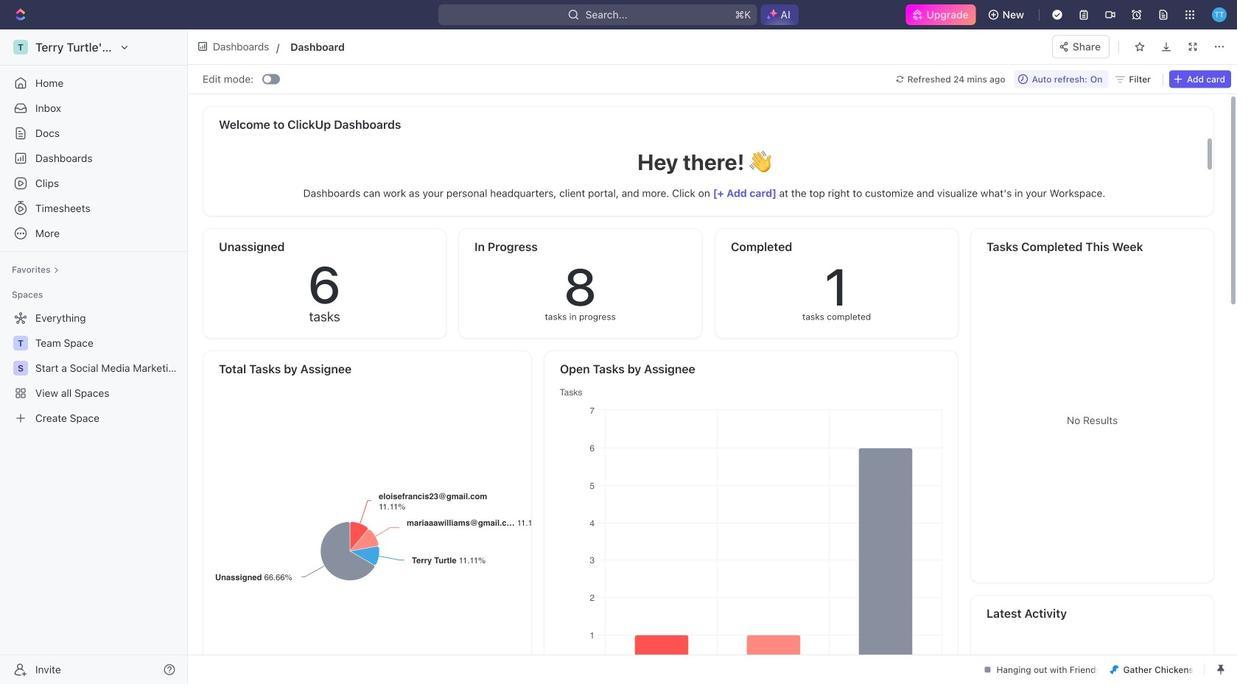 Task type: describe. For each thing, give the bounding box(es) containing it.
team space, , element
[[13, 336, 28, 351]]

start a social media marketing agency, , element
[[13, 361, 28, 376]]

terry turtle's workspace, , element
[[13, 40, 28, 55]]



Task type: vqa. For each thing, say whether or not it's contained in the screenshot.
1st 11 from the bottom
no



Task type: locate. For each thing, give the bounding box(es) containing it.
tree
[[6, 306, 181, 430]]

sidebar navigation
[[0, 29, 191, 684]]

tree inside 'sidebar' navigation
[[6, 306, 181, 430]]

drumstick bite image
[[1110, 666, 1119, 674]]

None text field
[[290, 38, 611, 56]]



